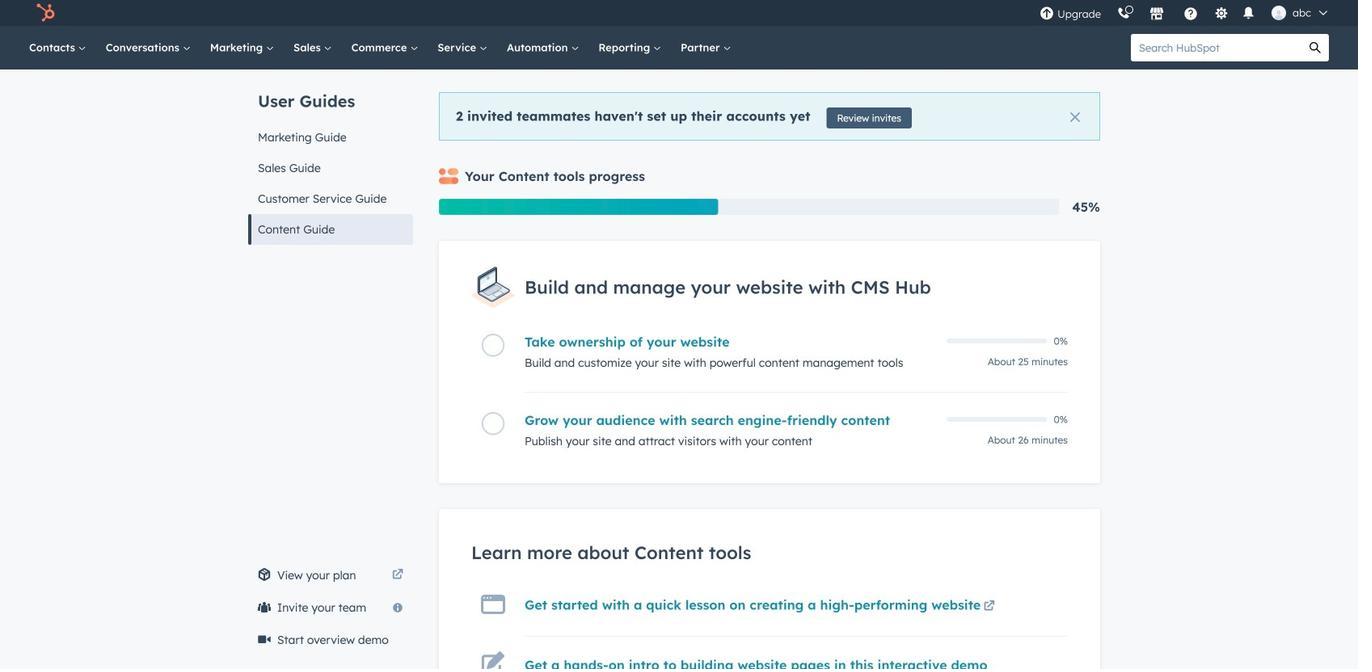 Task type: vqa. For each thing, say whether or not it's contained in the screenshot.
Marketplaces image
yes



Task type: describe. For each thing, give the bounding box(es) containing it.
link opens in a new window image
[[984, 597, 995, 617]]

marketplaces image
[[1150, 7, 1165, 22]]



Task type: locate. For each thing, give the bounding box(es) containing it.
link opens in a new window image
[[392, 566, 404, 585], [392, 570, 404, 581], [984, 601, 995, 613]]

alert
[[439, 92, 1101, 141]]

user guides element
[[248, 70, 413, 245]]

garebear orlando image
[[1272, 6, 1287, 20]]

menu
[[1032, 0, 1339, 26]]

progress bar
[[439, 199, 718, 215]]

Search HubSpot search field
[[1131, 34, 1302, 61]]

close image
[[1071, 112, 1080, 122]]



